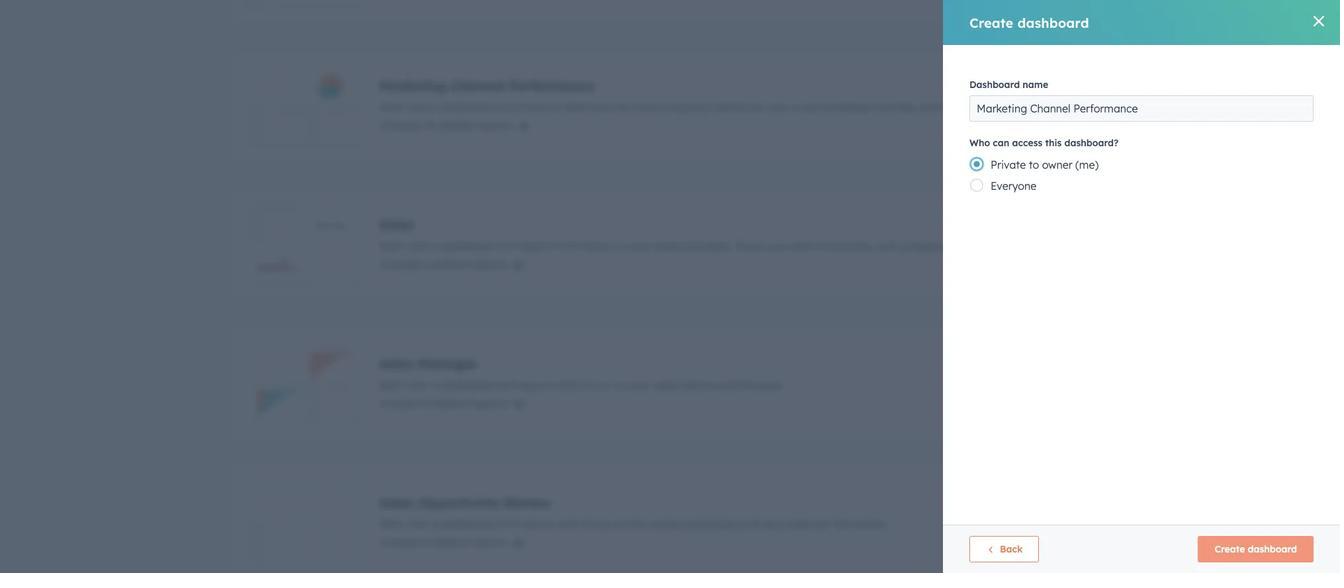 Task type: locate. For each thing, give the bounding box(es) containing it.
includes
[[379, 119, 422, 132], [379, 258, 422, 271], [379, 397, 422, 410], [379, 536, 422, 549]]

for inside 'sales opportunity review start with a dashboard of 9 reports that focus on the overall performance of your sales for the month.'
[[816, 517, 830, 531]]

0 horizontal spatial 8
[[425, 397, 431, 410]]

1 vertical spatial for
[[816, 517, 830, 531]]

who can access this dashboard?
[[970, 137, 1119, 149]]

sales
[[653, 378, 678, 392], [788, 517, 813, 531]]

create
[[970, 14, 1014, 31], [1215, 543, 1245, 555]]

start inside sales manager start with a dashboard of 8 reports that focus on your sales team's performance.
[[379, 378, 404, 392]]

reports inside sales manager start with a dashboard of 8 reports that focus on your sales team's performance.
[[520, 378, 556, 392]]

3 a from the top
[[431, 378, 438, 392]]

focus
[[588, 100, 615, 114], [582, 239, 610, 253], [583, 378, 610, 392], [582, 517, 609, 531]]

a up the includes 5 default reports
[[431, 239, 438, 253]]

0 vertical spatial 5
[[511, 239, 517, 253]]

the left overall
[[628, 517, 644, 531]]

of right the performance at the bottom of page
[[750, 517, 760, 531]]

with down the marketing
[[407, 100, 428, 114]]

reports inside 'sales opportunity review start with a dashboard of 9 reports that focus on the overall performance of your sales for the month.'
[[520, 517, 556, 531]]

of inside sales manager start with a dashboard of 8 reports that focus on your sales team's performance.
[[498, 378, 508, 392]]

dashboard?
[[1065, 137, 1119, 149]]

3 sales from the top
[[379, 494, 414, 511]]

the left the month.
[[833, 517, 849, 531]]

back
[[1000, 543, 1023, 555]]

team's
[[790, 239, 823, 253], [681, 378, 714, 392]]

everyone
[[991, 179, 1037, 193]]

0 horizontal spatial the
[[628, 517, 644, 531]]

1 start from the top
[[379, 100, 404, 114]]

4 includes from the top
[[379, 536, 422, 549]]

0 vertical spatial sales
[[379, 216, 414, 233]]

start up includes 9 default reports
[[379, 517, 404, 531]]

includes 8 default reports
[[379, 397, 508, 410]]

a inside 'sales opportunity review start with a dashboard of 9 reports that focus on the overall performance of your sales for the month.'
[[431, 517, 438, 531]]

1 vertical spatial sales
[[788, 517, 813, 531]]

on inside marketing channel performance start with a dashboard of 10 reports that focus on monitoring key metrics for your core marketing channels, from landing pages to social media.
[[618, 100, 630, 114]]

owner
[[1042, 158, 1073, 171]]

1 vertical spatial sales
[[379, 355, 414, 372]]

of
[[498, 100, 508, 114], [498, 239, 508, 253], [498, 378, 508, 392], [498, 517, 508, 531], [750, 517, 760, 531]]

1 a from the top
[[431, 100, 438, 114]]

with inside marketing channel performance start with a dashboard of 10 reports that focus on monitoring key metrics for your core marketing channels, from landing pages to social media.
[[407, 100, 428, 114]]

of up the includes 5 default reports
[[498, 239, 508, 253]]

create dashboard inside button
[[1215, 543, 1297, 555]]

activities,
[[826, 239, 874, 253]]

on
[[618, 100, 630, 114], [612, 239, 625, 253], [613, 378, 625, 392], [612, 517, 625, 531]]

private
[[991, 158, 1026, 171]]

1 horizontal spatial team's
[[790, 239, 823, 253]]

sales opportunity review start with a dashboard of 9 reports that focus on the overall performance of your sales for the month.
[[379, 494, 887, 531]]

sales up includes 9 default reports
[[379, 494, 414, 511]]

of down 'channel'
[[498, 100, 508, 114]]

9
[[511, 517, 517, 531], [425, 536, 431, 549]]

0 vertical spatial sales
[[653, 378, 678, 392]]

8
[[511, 378, 517, 392], [425, 397, 431, 410]]

3 includes from the top
[[379, 397, 422, 410]]

for
[[751, 100, 765, 114], [816, 517, 830, 531]]

dashboard inside sales manager start with a dashboard of 8 reports that focus on your sales team's performance.
[[441, 378, 495, 392]]

0 horizontal spatial 10
[[425, 119, 436, 132]]

track
[[735, 239, 762, 253]]

start up the includes 5 default reports
[[379, 239, 404, 253]]

None checkbox
[[230, 185, 1280, 303], [230, 324, 1280, 442], [230, 463, 1280, 573], [230, 185, 1280, 303], [230, 324, 1280, 442], [230, 463, 1280, 573]]

1 horizontal spatial create
[[1215, 543, 1245, 555]]

a
[[431, 100, 438, 114], [431, 239, 438, 253], [431, 378, 438, 392], [431, 517, 438, 531]]

channel
[[451, 77, 505, 94]]

marketing
[[818, 100, 869, 114]]

on inside sales start with a dashboard of 5 reports that focus on your deals and sales. track your team's activities, with prospects but also in their deals.
[[612, 239, 625, 253]]

sales for sales
[[379, 216, 414, 233]]

None checkbox
[[230, 0, 1280, 25], [230, 46, 1280, 164], [230, 0, 1280, 25], [230, 46, 1280, 164]]

focus inside sales manager start with a dashboard of 8 reports that focus on your sales team's performance.
[[583, 378, 610, 392]]

4 a from the top
[[431, 517, 438, 531]]

reports
[[525, 100, 561, 114], [477, 119, 513, 132], [520, 239, 556, 253], [472, 258, 508, 271], [520, 378, 556, 392], [472, 397, 508, 410], [520, 517, 556, 531], [472, 536, 508, 549]]

media.
[[1067, 100, 1101, 114]]

8 inside sales manager start with a dashboard of 8 reports that focus on your sales team's performance.
[[511, 378, 517, 392]]

includes for sales manager
[[379, 397, 422, 410]]

0 horizontal spatial create
[[970, 14, 1014, 31]]

overall
[[647, 517, 680, 531]]

a inside sales start with a dashboard of 5 reports that focus on your deals and sales. track your team's activities, with prospects but also in their deals.
[[431, 239, 438, 253]]

1 horizontal spatial for
[[816, 517, 830, 531]]

0 vertical spatial to
[[1022, 100, 1032, 114]]

start
[[379, 100, 404, 114], [379, 239, 404, 253], [379, 378, 404, 392], [379, 517, 404, 531]]

1 vertical spatial create
[[1215, 543, 1245, 555]]

0 vertical spatial 10
[[511, 100, 522, 114]]

0 horizontal spatial sales
[[653, 378, 678, 392]]

with up includes 9 default reports
[[407, 517, 428, 531]]

the
[[628, 517, 644, 531], [833, 517, 849, 531]]

default
[[439, 119, 474, 132], [434, 258, 469, 271], [434, 397, 469, 410], [434, 536, 469, 549]]

9 down opportunity
[[425, 536, 431, 549]]

1 horizontal spatial 9
[[511, 517, 517, 531]]

a up includes 9 default reports
[[431, 517, 438, 531]]

deals
[[653, 239, 680, 253]]

on inside 'sales opportunity review start with a dashboard of 9 reports that focus on the overall performance of your sales for the month.'
[[612, 517, 625, 531]]

opportunity
[[418, 494, 500, 511]]

with up the includes 5 default reports
[[407, 239, 428, 253]]

with up includes 8 default reports
[[407, 378, 428, 392]]

review
[[504, 494, 551, 511]]

1 vertical spatial 5
[[425, 258, 431, 271]]

sales inside 'sales opportunity review start with a dashboard of 9 reports that focus on the overall performance of your sales for the month.'
[[379, 494, 414, 511]]

includes 10 default reports
[[379, 119, 513, 132]]

0 vertical spatial 9
[[511, 517, 517, 531]]

create dashboard
[[970, 14, 1089, 31], [1215, 543, 1297, 555]]

2 start from the top
[[379, 239, 404, 253]]

create dashboard button
[[1198, 536, 1314, 563]]

0 vertical spatial create
[[970, 14, 1014, 31]]

dashboard
[[1018, 14, 1089, 31], [441, 100, 495, 114], [441, 239, 495, 253], [441, 378, 495, 392], [441, 517, 495, 531], [1248, 543, 1297, 555]]

0 horizontal spatial 5
[[425, 258, 431, 271]]

default for start
[[434, 258, 469, 271]]

5
[[511, 239, 517, 253], [425, 258, 431, 271]]

start up includes 8 default reports
[[379, 378, 404, 392]]

landing
[[948, 100, 985, 114]]

0 vertical spatial 8
[[511, 378, 517, 392]]

with inside sales manager start with a dashboard of 8 reports that focus on your sales team's performance.
[[407, 378, 428, 392]]

1 horizontal spatial 8
[[511, 378, 517, 392]]

Dashboard name text field
[[970, 95, 1314, 122]]

to
[[1022, 100, 1032, 114], [1029, 158, 1039, 171]]

and
[[683, 239, 702, 253]]

monitoring
[[633, 100, 688, 114]]

sales up the includes 5 default reports
[[379, 216, 414, 233]]

that inside marketing channel performance start with a dashboard of 10 reports that focus on monitoring key metrics for your core marketing channels, from landing pages to social media.
[[564, 100, 585, 114]]

1 sales from the top
[[379, 216, 414, 233]]

start down the marketing
[[379, 100, 404, 114]]

dashboard inside 'sales opportunity review start with a dashboard of 9 reports that focus on the overall performance of your sales for the month.'
[[441, 517, 495, 531]]

1 horizontal spatial sales
[[788, 517, 813, 531]]

who
[[970, 137, 990, 149]]

4 start from the top
[[379, 517, 404, 531]]

2 sales from the top
[[379, 355, 414, 372]]

sales inside sales manager start with a dashboard of 8 reports that focus on your sales team's performance.
[[379, 355, 414, 372]]

2 includes from the top
[[379, 258, 422, 271]]

1 horizontal spatial 10
[[511, 100, 522, 114]]

3 start from the top
[[379, 378, 404, 392]]

to left social
[[1022, 100, 1032, 114]]

a up the includes 10 default reports
[[431, 100, 438, 114]]

10
[[511, 100, 522, 114], [425, 119, 436, 132]]

0 horizontal spatial for
[[751, 100, 765, 114]]

close image
[[1314, 16, 1325, 26]]

10 inside marketing channel performance start with a dashboard of 10 reports that focus on monitoring key metrics for your core marketing channels, from landing pages to social media.
[[511, 100, 522, 114]]

team's inside sales manager start with a dashboard of 8 reports that focus on your sales team's performance.
[[681, 378, 714, 392]]

sales left "manager"
[[379, 355, 414, 372]]

2 a from the top
[[431, 239, 438, 253]]

also
[[972, 239, 993, 253]]

10 down the marketing
[[425, 119, 436, 132]]

2 vertical spatial sales
[[379, 494, 414, 511]]

social
[[1035, 100, 1064, 114]]

that inside sales manager start with a dashboard of 8 reports that focus on your sales team's performance.
[[559, 378, 580, 392]]

sales inside sales manager start with a dashboard of 8 reports that focus on your sales team's performance.
[[653, 378, 678, 392]]

a up includes 8 default reports
[[431, 378, 438, 392]]

that
[[564, 100, 585, 114], [559, 239, 580, 253], [559, 378, 580, 392], [559, 517, 579, 531]]

0 horizontal spatial create dashboard
[[970, 14, 1089, 31]]

for left the month.
[[816, 517, 830, 531]]

to down access
[[1029, 158, 1039, 171]]

marketing channel performance start with a dashboard of 10 reports that focus on monitoring key metrics for your core marketing channels, from landing pages to social media.
[[379, 77, 1101, 114]]

1 vertical spatial 9
[[425, 536, 431, 549]]

9 down "review"
[[511, 517, 517, 531]]

team's left performance.
[[681, 378, 714, 392]]

0 horizontal spatial team's
[[681, 378, 714, 392]]

sales
[[379, 216, 414, 233], [379, 355, 414, 372], [379, 494, 414, 511]]

1 horizontal spatial the
[[833, 517, 849, 531]]

1 horizontal spatial 5
[[511, 239, 517, 253]]

for right metrics
[[751, 100, 765, 114]]

your
[[768, 100, 790, 114], [628, 239, 650, 253], [765, 239, 787, 253], [628, 378, 650, 392], [763, 517, 785, 531]]

team's inside sales start with a dashboard of 5 reports that focus on your deals and sales. track your team's activities, with prospects but also in their deals.
[[790, 239, 823, 253]]

performance
[[509, 77, 595, 94]]

5 inside sales start with a dashboard of 5 reports that focus on your deals and sales. track your team's activities, with prospects but also in their deals.
[[511, 239, 517, 253]]

0 vertical spatial for
[[751, 100, 765, 114]]

with
[[407, 100, 428, 114], [407, 239, 428, 253], [877, 239, 898, 253], [407, 378, 428, 392], [407, 517, 428, 531]]

1 vertical spatial 8
[[425, 397, 431, 410]]

can
[[993, 137, 1010, 149]]

sales inside sales start with a dashboard of 5 reports that focus on your deals and sales. track your team's activities, with prospects but also in their deals.
[[379, 216, 414, 233]]

1 vertical spatial team's
[[681, 378, 714, 392]]

a inside marketing channel performance start with a dashboard of 10 reports that focus on monitoring key metrics for your core marketing channels, from landing pages to social media.
[[431, 100, 438, 114]]

sales inside 'sales opportunity review start with a dashboard of 9 reports that focus on the overall performance of your sales for the month.'
[[788, 517, 813, 531]]

1 includes from the top
[[379, 119, 422, 132]]

sales manager start with a dashboard of 8 reports that focus on your sales team's performance.
[[379, 355, 784, 392]]

team's left activities,
[[790, 239, 823, 253]]

of up includes 8 default reports
[[498, 378, 508, 392]]

0 vertical spatial team's
[[790, 239, 823, 253]]

1 horizontal spatial create dashboard
[[1215, 543, 1297, 555]]

1 vertical spatial create dashboard
[[1215, 543, 1297, 555]]

your inside sales manager start with a dashboard of 8 reports that focus on your sales team's performance.
[[628, 378, 650, 392]]

create inside button
[[1215, 543, 1245, 555]]

10 down performance
[[511, 100, 522, 114]]



Task type: vqa. For each thing, say whether or not it's contained in the screenshot.


Task type: describe. For each thing, give the bounding box(es) containing it.
includes for marketing channel performance
[[379, 119, 422, 132]]

includes for sales opportunity review
[[379, 536, 422, 549]]

of down "review"
[[498, 517, 508, 531]]

from
[[921, 100, 945, 114]]

dashboard
[[970, 79, 1020, 91]]

focus inside sales start with a dashboard of 5 reports that focus on your deals and sales. track your team's activities, with prospects but also in their deals.
[[582, 239, 610, 253]]

default for manager
[[434, 397, 469, 410]]

prospects
[[901, 239, 950, 253]]

reports inside marketing channel performance start with a dashboard of 10 reports that focus on monitoring key metrics for your core marketing channels, from landing pages to social media.
[[525, 100, 561, 114]]

your inside 'sales opportunity review start with a dashboard of 9 reports that focus on the overall performance of your sales for the month.'
[[763, 517, 785, 531]]

a inside sales manager start with a dashboard of 8 reports that focus on your sales team's performance.
[[431, 378, 438, 392]]

0 horizontal spatial 9
[[425, 536, 431, 549]]

core
[[793, 100, 815, 114]]

deals.
[[1033, 239, 1062, 253]]

dashboard name
[[970, 79, 1049, 91]]

of inside marketing channel performance start with a dashboard of 10 reports that focus on monitoring key metrics for your core marketing channels, from landing pages to social media.
[[498, 100, 508, 114]]

performance.
[[717, 378, 784, 392]]

focus inside 'sales opportunity review start with a dashboard of 9 reports that focus on the overall performance of your sales for the month.'
[[582, 517, 609, 531]]

1 vertical spatial 10
[[425, 119, 436, 132]]

0 vertical spatial create dashboard
[[970, 14, 1089, 31]]

sales start with a dashboard of 5 reports that focus on your deals and sales. track your team's activities, with prospects but also in their deals.
[[379, 216, 1062, 253]]

channels,
[[872, 100, 918, 114]]

with right activities,
[[877, 239, 898, 253]]

this
[[1046, 137, 1062, 149]]

marketing
[[379, 77, 447, 94]]

sales for sales opportunity review
[[379, 494, 414, 511]]

sales.
[[705, 239, 732, 253]]

start inside marketing channel performance start with a dashboard of 10 reports that focus on monitoring key metrics for your core marketing channels, from landing pages to social media.
[[379, 100, 404, 114]]

includes 5 default reports
[[379, 258, 508, 271]]

sales for sales manager
[[379, 355, 414, 372]]

but
[[953, 239, 970, 253]]

name
[[1023, 79, 1049, 91]]

with inside 'sales opportunity review start with a dashboard of 9 reports that focus on the overall performance of your sales for the month.'
[[407, 517, 428, 531]]

on inside sales manager start with a dashboard of 8 reports that focus on your sales team's performance.
[[613, 378, 625, 392]]

reports inside sales start with a dashboard of 5 reports that focus on your deals and sales. track your team's activities, with prospects but also in their deals.
[[520, 239, 556, 253]]

for inside marketing channel performance start with a dashboard of 10 reports that focus on monitoring key metrics for your core marketing channels, from landing pages to social media.
[[751, 100, 765, 114]]

dashboard inside marketing channel performance start with a dashboard of 10 reports that focus on monitoring key metrics for your core marketing channels, from landing pages to social media.
[[441, 100, 495, 114]]

start inside sales start with a dashboard of 5 reports that focus on your deals and sales. track your team's activities, with prospects but also in their deals.
[[379, 239, 404, 253]]

dashboard inside sales start with a dashboard of 5 reports that focus on your deals and sales. track your team's activities, with prospects but also in their deals.
[[441, 239, 495, 253]]

default for channel
[[439, 119, 474, 132]]

pages
[[988, 100, 1019, 114]]

dashboard inside button
[[1248, 543, 1297, 555]]

to inside marketing channel performance start with a dashboard of 10 reports that focus on monitoring key metrics for your core marketing channels, from landing pages to social media.
[[1022, 100, 1032, 114]]

metrics
[[711, 100, 748, 114]]

start inside 'sales opportunity review start with a dashboard of 9 reports that focus on the overall performance of your sales for the month.'
[[379, 517, 404, 531]]

focus inside marketing channel performance start with a dashboard of 10 reports that focus on monitoring key metrics for your core marketing channels, from landing pages to social media.
[[588, 100, 615, 114]]

includes 9 default reports
[[379, 536, 508, 549]]

(me)
[[1076, 158, 1099, 171]]

private to owner (me)
[[991, 158, 1099, 171]]

that inside 'sales opportunity review start with a dashboard of 9 reports that focus on the overall performance of your sales for the month.'
[[559, 517, 579, 531]]

1 the from the left
[[628, 517, 644, 531]]

back button
[[970, 536, 1040, 563]]

2 the from the left
[[833, 517, 849, 531]]

in
[[996, 239, 1005, 253]]

default for opportunity
[[434, 536, 469, 549]]

their
[[1008, 239, 1030, 253]]

9 inside 'sales opportunity review start with a dashboard of 9 reports that focus on the overall performance of your sales for the month.'
[[511, 517, 517, 531]]

performance
[[683, 517, 747, 531]]

your inside marketing channel performance start with a dashboard of 10 reports that focus on monitoring key metrics for your core marketing channels, from landing pages to social media.
[[768, 100, 790, 114]]

key
[[691, 100, 708, 114]]

1 vertical spatial to
[[1029, 158, 1039, 171]]

manager
[[418, 355, 478, 372]]

access
[[1012, 137, 1043, 149]]

that inside sales start with a dashboard of 5 reports that focus on your deals and sales. track your team's activities, with prospects but also in their deals.
[[559, 239, 580, 253]]

includes for sales
[[379, 258, 422, 271]]

of inside sales start with a dashboard of 5 reports that focus on your deals and sales. track your team's activities, with prospects but also in their deals.
[[498, 239, 508, 253]]

month.
[[852, 517, 887, 531]]



